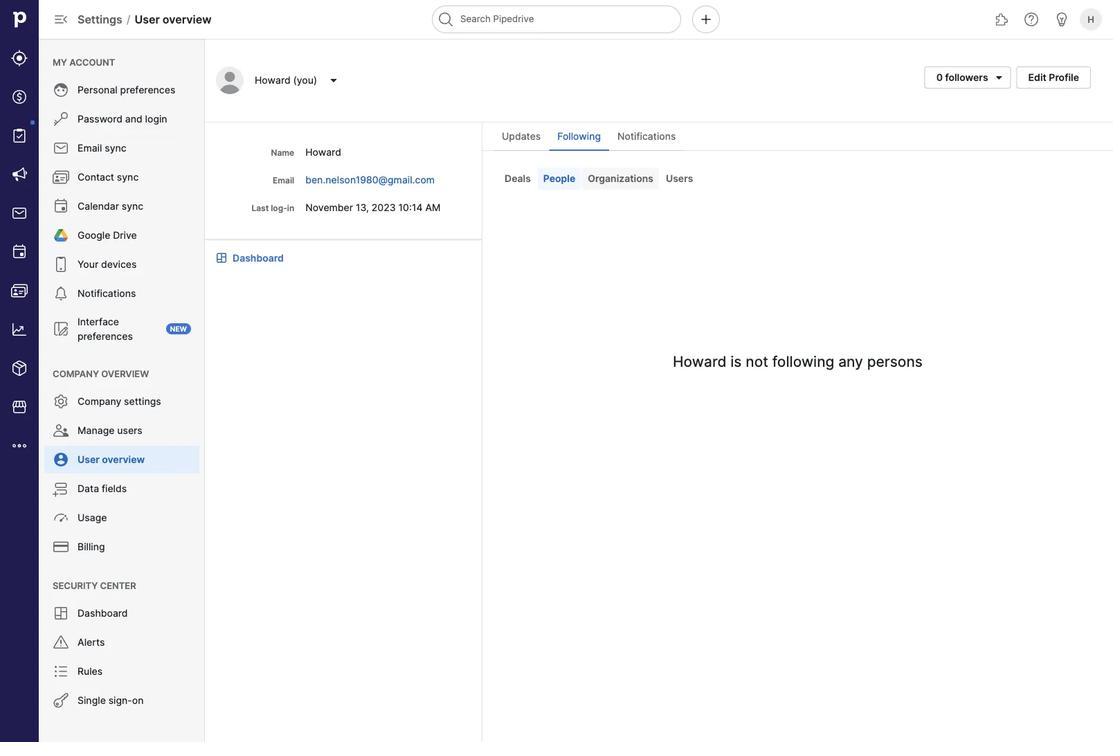 Task type: vqa. For each thing, say whether or not it's contained in the screenshot.
Today Button
no



Task type: locate. For each thing, give the bounding box(es) containing it.
data fields
[[78, 483, 127, 495]]

your
[[78, 259, 98, 270]]

8 color undefined image from the top
[[53, 539, 69, 555]]

user right / at the left of the page
[[135, 12, 160, 26]]

company down company overview on the left of page
[[78, 396, 121, 407]]

1 horizontal spatial email
[[273, 175, 294, 186]]

preferences
[[120, 84, 175, 96], [78, 330, 133, 342]]

0 horizontal spatial dashboard
[[78, 607, 128, 619]]

manage
[[78, 425, 115, 436]]

color undefined image inside single sign-on link
[[53, 692, 69, 709]]

dashboard link right color link "icon"
[[233, 251, 284, 265]]

howard right name
[[305, 146, 341, 158]]

1 horizontal spatial howard
[[305, 146, 341, 158]]

email
[[78, 142, 102, 154], [273, 175, 294, 186]]

drive
[[113, 229, 137, 241]]

overview right / at the left of the page
[[163, 12, 212, 26]]

0 horizontal spatial notifications
[[78, 288, 136, 299]]

manage users
[[78, 425, 142, 436]]

user overview menu item
[[39, 446, 205, 474]]

color undefined image left interface
[[53, 321, 69, 337]]

color undefined image left "manage"
[[53, 422, 69, 439]]

2 color undefined image from the top
[[53, 111, 69, 127]]

10 color undefined image from the top
[[53, 634, 69, 651]]

people button
[[538, 168, 581, 190]]

0 vertical spatial company
[[53, 368, 99, 379]]

13,
[[356, 201, 369, 213]]

preferences for interface
[[78, 330, 133, 342]]

color undefined image down deals image
[[11, 127, 28, 144]]

organizations
[[588, 173, 653, 184]]

color undefined image inside calendar sync 'link'
[[53, 198, 69, 215]]

edit profile
[[1028, 72, 1079, 83]]

company
[[53, 368, 99, 379], [78, 396, 121, 407]]

howard left (you)
[[255, 74, 291, 86]]

notifications up 'organizations' in the right top of the page
[[617, 130, 676, 142]]

howard is not following any persons
[[673, 352, 923, 370]]

single sign-on link
[[44, 687, 199, 714]]

menu
[[0, 0, 39, 742], [39, 39, 205, 742]]

color undefined image left email sync
[[53, 140, 69, 156]]

email inside menu
[[78, 142, 102, 154]]

center
[[100, 580, 136, 591]]

contact sync
[[78, 171, 139, 183]]

9 color undefined image from the top
[[53, 605, 69, 622]]

persons
[[867, 352, 923, 370]]

color undefined image inside "google drive" link
[[53, 227, 69, 244]]

settings
[[124, 396, 161, 407]]

11 color undefined image from the top
[[53, 663, 69, 680]]

usage link
[[44, 504, 199, 532]]

insights image
[[11, 321, 28, 338]]

deals image
[[11, 89, 28, 105]]

am
[[425, 201, 441, 213]]

howard left is
[[673, 352, 727, 370]]

color undefined image left the calendar
[[53, 198, 69, 215]]

6 color undefined image from the top
[[53, 422, 69, 439]]

select user image
[[325, 75, 342, 86]]

data
[[78, 483, 99, 495]]

howard for howard (you)
[[255, 74, 291, 86]]

account
[[69, 57, 115, 67]]

1 vertical spatial company
[[78, 396, 121, 407]]

menu toggle image
[[53, 11, 69, 28]]

color undefined image for manage users
[[53, 422, 69, 439]]

3 color undefined image from the top
[[53, 140, 69, 156]]

sync
[[105, 142, 126, 154], [117, 171, 139, 183], [122, 200, 143, 212]]

color undefined image
[[53, 82, 69, 98], [53, 111, 69, 127], [53, 140, 69, 156], [53, 227, 69, 244], [53, 256, 69, 273], [53, 422, 69, 439], [53, 510, 69, 526], [53, 539, 69, 555], [53, 605, 69, 622], [53, 634, 69, 651], [53, 663, 69, 680]]

0 vertical spatial email
[[78, 142, 102, 154]]

0 horizontal spatial howard
[[255, 74, 291, 86]]

overview
[[163, 12, 212, 26], [101, 368, 149, 379], [102, 454, 145, 466]]

log-
[[271, 203, 287, 213]]

quick add image
[[698, 11, 714, 28]]

color undefined image left the alerts
[[53, 634, 69, 651]]

sync up drive
[[122, 200, 143, 212]]

your devices
[[78, 259, 137, 270]]

user overview link
[[44, 446, 199, 474]]

google
[[78, 229, 110, 241]]

color undefined image left contact
[[53, 169, 69, 186]]

color undefined image for single sign-on
[[53, 692, 69, 709]]

color undefined image left rules
[[53, 663, 69, 680]]

on
[[132, 695, 144, 706]]

dashboard right color link "icon"
[[233, 252, 284, 264]]

overview up 'company settings' link
[[101, 368, 149, 379]]

notifications inside menu
[[78, 288, 136, 299]]

sync for contact sync
[[117, 171, 139, 183]]

notifications down the your devices
[[78, 288, 136, 299]]

email up contact
[[78, 142, 102, 154]]

color undefined image left google
[[53, 227, 69, 244]]

color undefined image for contact sync
[[53, 169, 69, 186]]

color undefined image inside the notifications link
[[53, 285, 69, 302]]

2 vertical spatial sync
[[122, 200, 143, 212]]

color undefined image inside dashboard link
[[53, 605, 69, 622]]

sync down email sync link
[[117, 171, 139, 183]]

overview inside user overview link
[[102, 454, 145, 466]]

billing link
[[44, 533, 199, 561]]

color undefined image inside alerts link
[[53, 634, 69, 651]]

edit
[[1028, 72, 1047, 83]]

1 vertical spatial dashboard link
[[44, 600, 199, 627]]

overview for company overview
[[101, 368, 149, 379]]

preferences inside 'link'
[[120, 84, 175, 96]]

0 vertical spatial user
[[135, 12, 160, 26]]

color undefined image inside 'rules' link
[[53, 663, 69, 680]]

deals button
[[499, 168, 536, 190]]

settings / user overview
[[78, 12, 212, 26]]

products image
[[11, 360, 28, 377]]

0 vertical spatial dashboard
[[233, 252, 284, 264]]

color undefined image inside user overview link
[[53, 451, 69, 468]]

1 horizontal spatial notifications
[[617, 130, 676, 142]]

company up company settings
[[53, 368, 99, 379]]

2 vertical spatial overview
[[102, 454, 145, 466]]

color undefined image left billing
[[53, 539, 69, 555]]

0 vertical spatial dashboard link
[[233, 251, 284, 265]]

1 color undefined image from the top
[[53, 82, 69, 98]]

color undefined image right marketplace image
[[53, 393, 69, 410]]

color undefined image inside email sync link
[[53, 140, 69, 156]]

color undefined image inside the personal preferences 'link'
[[53, 82, 69, 98]]

1 horizontal spatial dashboard
[[233, 252, 284, 264]]

color undefined image down security
[[53, 605, 69, 622]]

google drive link
[[44, 222, 199, 249]]

login
[[145, 113, 167, 125]]

color undefined image left usage
[[53, 510, 69, 526]]

quick help image
[[1023, 11, 1040, 28]]

color undefined image for billing
[[53, 539, 69, 555]]

color undefined image inside billing link
[[53, 539, 69, 555]]

edit profile button
[[1017, 66, 1091, 89]]

color undefined image right contacts image
[[53, 285, 69, 302]]

1 vertical spatial user
[[78, 454, 100, 466]]

color undefined image left single on the left of the page
[[53, 692, 69, 709]]

dashboard
[[233, 252, 284, 264], [78, 607, 128, 619]]

email down name
[[273, 175, 294, 186]]

0 horizontal spatial user
[[78, 454, 100, 466]]

preferences down interface
[[78, 330, 133, 342]]

color undefined image for your devices
[[53, 256, 69, 273]]

0 vertical spatial notifications
[[617, 130, 676, 142]]

2 vertical spatial howard
[[673, 352, 727, 370]]

company overview
[[53, 368, 149, 379]]

my
[[53, 57, 67, 67]]

people
[[543, 173, 575, 184]]

personal preferences link
[[44, 76, 199, 104]]

color undefined image inside contact sync link
[[53, 169, 69, 186]]

email sync
[[78, 142, 126, 154]]

h button
[[1077, 6, 1105, 33]]

0 vertical spatial overview
[[163, 12, 212, 26]]

dashboard down security center
[[78, 607, 128, 619]]

5 color undefined image from the top
[[53, 256, 69, 273]]

color undefined image inside manage users link
[[53, 422, 69, 439]]

dashboard link down 'center'
[[44, 600, 199, 627]]

data fields link
[[44, 475, 199, 503]]

sync up contact sync link in the top of the page
[[105, 142, 126, 154]]

color undefined image inside 'company settings' link
[[53, 393, 69, 410]]

0 vertical spatial sync
[[105, 142, 126, 154]]

color undefined image for calendar sync
[[53, 198, 69, 215]]

0 followers
[[936, 72, 988, 83]]

color undefined image inside usage link
[[53, 510, 69, 526]]

sales assistant image
[[1054, 11, 1070, 28]]

color undefined image
[[11, 127, 28, 144], [53, 169, 69, 186], [53, 198, 69, 215], [53, 285, 69, 302], [53, 321, 69, 337], [53, 393, 69, 410], [53, 451, 69, 468], [53, 480, 69, 497], [53, 692, 69, 709]]

4 color undefined image from the top
[[53, 227, 69, 244]]

color undefined image left password
[[53, 111, 69, 127]]

sync inside contact sync link
[[117, 171, 139, 183]]

color undefined image for usage
[[53, 510, 69, 526]]

overview down manage users link
[[102, 454, 145, 466]]

1 vertical spatial overview
[[101, 368, 149, 379]]

fields
[[102, 483, 127, 495]]

email for email sync
[[78, 142, 102, 154]]

0 vertical spatial howard
[[255, 74, 291, 86]]

notifications
[[617, 130, 676, 142], [78, 288, 136, 299]]

1 vertical spatial dashboard
[[78, 607, 128, 619]]

2 horizontal spatial howard
[[673, 352, 727, 370]]

1 vertical spatial howard
[[305, 146, 341, 158]]

color undefined image for data fields
[[53, 480, 69, 497]]

devices
[[101, 259, 137, 270]]

organizations button
[[582, 168, 659, 190]]

preferences up the 'login'
[[120, 84, 175, 96]]

last log-in
[[252, 203, 294, 213]]

color undefined image inside the password and login link
[[53, 111, 69, 127]]

color undefined image right more icon
[[53, 451, 69, 468]]

1 vertical spatial notifications
[[78, 288, 136, 299]]

my account
[[53, 57, 115, 67]]

1 vertical spatial sync
[[117, 171, 139, 183]]

user
[[135, 12, 160, 26], [78, 454, 100, 466]]

dashboard link
[[233, 251, 284, 265], [44, 600, 199, 627]]

menu containing personal preferences
[[39, 39, 205, 742]]

0 vertical spatial preferences
[[120, 84, 175, 96]]

0 horizontal spatial email
[[78, 142, 102, 154]]

personal preferences
[[78, 84, 175, 96]]

company for company overview
[[53, 368, 99, 379]]

color undefined image left 'data'
[[53, 480, 69, 497]]

following
[[772, 352, 835, 370]]

color undefined image left your
[[53, 256, 69, 273]]

color undefined image for email sync
[[53, 140, 69, 156]]

calendar sync
[[78, 200, 143, 212]]

color undefined image inside data fields link
[[53, 480, 69, 497]]

sync inside calendar sync 'link'
[[122, 200, 143, 212]]

color undefined image down my
[[53, 82, 69, 98]]

1 vertical spatial email
[[273, 175, 294, 186]]

more image
[[11, 438, 28, 454]]

campaigns image
[[11, 166, 28, 183]]

sync for email sync
[[105, 142, 126, 154]]

profile
[[1049, 72, 1079, 83]]

in
[[287, 203, 294, 213]]

user up 'data'
[[78, 454, 100, 466]]

sync inside email sync link
[[105, 142, 126, 154]]

1 vertical spatial preferences
[[78, 330, 133, 342]]

color undefined image inside "your devices" link
[[53, 256, 69, 273]]

7 color undefined image from the top
[[53, 510, 69, 526]]

1 horizontal spatial user
[[135, 12, 160, 26]]



Task type: describe. For each thing, give the bounding box(es) containing it.
dashboard inside menu
[[78, 607, 128, 619]]

company settings link
[[44, 388, 199, 415]]

november 13, 2023 10:14 am
[[305, 201, 441, 213]]

email for email
[[273, 175, 294, 186]]

billing
[[78, 541, 105, 553]]

your devices link
[[44, 251, 199, 278]]

rules link
[[44, 658, 199, 685]]

password and login link
[[44, 105, 199, 133]]

email sync link
[[44, 134, 199, 162]]

company settings
[[78, 396, 161, 407]]

preferences for personal
[[120, 84, 175, 96]]

marketplace image
[[11, 399, 28, 415]]

10:14
[[398, 201, 423, 213]]

color undefined image for rules
[[53, 663, 69, 680]]

calendar sync link
[[44, 192, 199, 220]]

color undefined image for company settings
[[53, 393, 69, 410]]

sales inbox image
[[11, 205, 28, 222]]

interface
[[78, 316, 119, 327]]

interface preferences
[[78, 316, 133, 342]]

not
[[746, 352, 768, 370]]

overview for user overview
[[102, 454, 145, 466]]

password
[[78, 113, 123, 125]]

any
[[838, 352, 863, 370]]

color undefined image for notifications
[[53, 285, 69, 302]]

rules
[[78, 666, 103, 677]]

users
[[117, 425, 142, 436]]

sign-
[[108, 695, 132, 706]]

users
[[666, 173, 693, 184]]

new
[[170, 325, 187, 333]]

color link image
[[216, 252, 227, 263]]

alerts
[[78, 637, 105, 648]]

0
[[936, 72, 943, 83]]

color undefined image for interface preferences
[[53, 321, 69, 337]]

sync for calendar sync
[[122, 200, 143, 212]]

google drive
[[78, 229, 137, 241]]

followers
[[945, 72, 988, 83]]

h
[[1088, 14, 1094, 25]]

color undefined image for personal preferences
[[53, 82, 69, 98]]

howard for howard
[[305, 146, 341, 158]]

color undefined image for google drive
[[53, 227, 69, 244]]

deals
[[505, 173, 531, 184]]

leads image
[[11, 50, 28, 66]]

ben.nelson1980@gmail.com link
[[305, 174, 438, 186]]

notifications link
[[44, 280, 199, 307]]

/
[[127, 12, 131, 26]]

color undefined image for password and login
[[53, 111, 69, 127]]

home image
[[9, 9, 30, 30]]

security
[[53, 580, 98, 591]]

updates
[[502, 130, 541, 142]]

(you)
[[293, 74, 317, 86]]

personal
[[78, 84, 118, 96]]

and
[[125, 113, 142, 125]]

settings
[[78, 12, 122, 26]]

following
[[557, 130, 601, 142]]

security center
[[53, 580, 136, 591]]

color undefined image for alerts
[[53, 634, 69, 651]]

alerts link
[[44, 629, 199, 656]]

1 horizontal spatial dashboard link
[[233, 251, 284, 265]]

november
[[305, 201, 353, 213]]

color undefined image for user overview
[[53, 451, 69, 468]]

user overview
[[78, 454, 145, 466]]

contacts image
[[11, 282, 28, 299]]

last
[[252, 203, 269, 213]]

name
[[271, 148, 294, 158]]

contact
[[78, 171, 114, 183]]

ben.nelson1980@gmail.com
[[305, 174, 435, 186]]

password and login
[[78, 113, 167, 125]]

single sign-on
[[78, 695, 144, 706]]

0 followers button
[[925, 66, 1011, 89]]

company for company settings
[[78, 396, 121, 407]]

color primary image
[[991, 72, 1008, 83]]

howard (you)
[[255, 74, 317, 86]]

contact sync link
[[44, 163, 199, 191]]

is
[[731, 352, 742, 370]]

color undefined image for dashboard
[[53, 605, 69, 622]]

howard for howard is not following any persons
[[673, 352, 727, 370]]

users button
[[660, 168, 699, 190]]

Search Pipedrive field
[[432, 6, 681, 33]]

calendar
[[78, 200, 119, 212]]

user inside menu item
[[78, 454, 100, 466]]

activities image
[[11, 244, 28, 260]]

0 horizontal spatial dashboard link
[[44, 600, 199, 627]]

usage
[[78, 512, 107, 524]]

manage users link
[[44, 417, 199, 444]]



